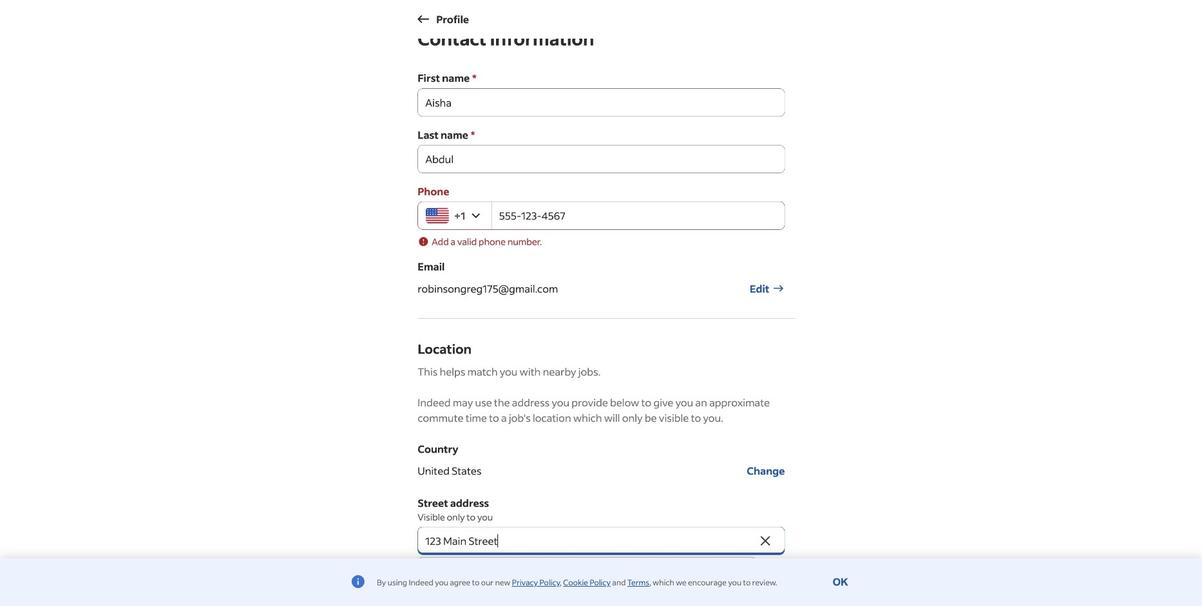 Task type: describe. For each thing, give the bounding box(es) containing it.
contact information element
[[418, 27, 795, 606]]



Task type: locate. For each thing, give the bounding box(es) containing it.
Type phone number telephone field
[[491, 202, 785, 230]]

None field
[[418, 88, 785, 117], [418, 145, 785, 173], [418, 527, 757, 555], [418, 88, 785, 117], [418, 145, 785, 173], [418, 527, 757, 555]]



Task type: vqa. For each thing, say whether or not it's contained in the screenshot.
Type phone number phone field
yes



